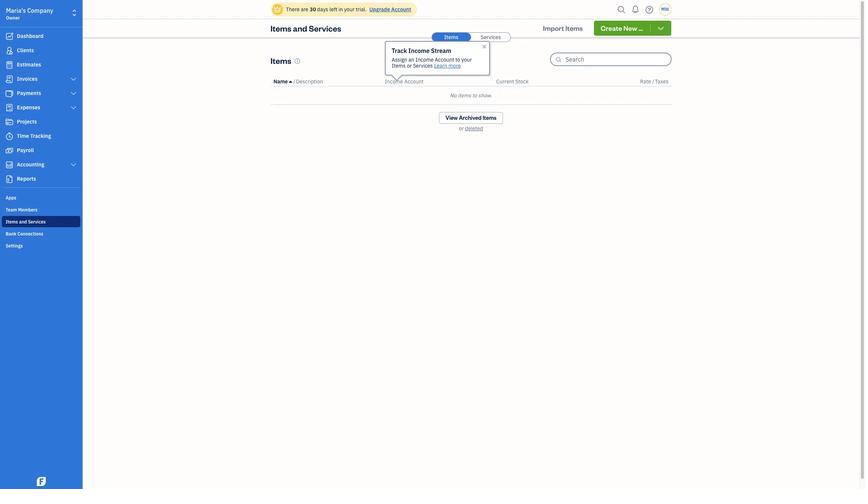Task type: describe. For each thing, give the bounding box(es) containing it.
invoices link
[[2, 73, 80, 86]]

create new …
[[601, 24, 643, 32]]

no
[[450, 92, 457, 99]]

chevron large down image for payments
[[70, 91, 77, 97]]

are
[[301, 6, 309, 13]]

upgrade
[[370, 6, 390, 13]]

current stock
[[497, 78, 529, 85]]

invoice image
[[5, 76, 14, 83]]

create new … button
[[594, 21, 672, 36]]

expenses link
[[2, 101, 80, 115]]

import items button
[[537, 21, 590, 36]]

or inside view archived items or deleted
[[459, 125, 464, 132]]

items inside main element
[[6, 219, 18, 225]]

name link
[[274, 78, 293, 85]]

days
[[317, 6, 328, 13]]

name
[[274, 78, 288, 85]]

import items
[[543, 24, 583, 32]]

info image
[[295, 58, 301, 64]]

items and services inside main element
[[6, 219, 46, 225]]

items link
[[432, 33, 471, 42]]

bank
[[6, 231, 16, 237]]

deleted
[[465, 125, 483, 132]]

stream
[[431, 47, 452, 54]]

settings link
[[2, 240, 80, 251]]

chart image
[[5, 161, 14, 169]]

there
[[286, 6, 300, 13]]

trial.
[[356, 6, 367, 13]]

30
[[310, 6, 316, 13]]

track
[[392, 47, 407, 54]]

payment image
[[5, 90, 14, 97]]

2 vertical spatial income
[[385, 78, 403, 85]]

mw
[[661, 6, 669, 12]]

maria's
[[6, 7, 26, 14]]

upgrade account link
[[368, 6, 411, 13]]

time tracking
[[17, 133, 51, 139]]

company
[[27, 7, 53, 14]]

payroll
[[17, 147, 34, 154]]

assign an income account to your items or services
[[392, 56, 472, 69]]

money image
[[5, 147, 14, 154]]

members
[[18, 207, 38, 213]]

import
[[543, 24, 564, 32]]

expenses
[[17, 104, 40, 111]]

no items to show.
[[450, 92, 492, 99]]

0 vertical spatial and
[[293, 23, 307, 33]]

payroll link
[[2, 144, 80, 157]]

description link
[[296, 78, 323, 85]]

Search text field
[[566, 53, 671, 65]]

new
[[624, 24, 638, 32]]

view archived items or deleted
[[446, 114, 497, 132]]

mw button
[[659, 3, 672, 16]]

track income stream
[[392, 47, 452, 54]]

chevrondown image
[[657, 24, 665, 32]]

learn more
[[434, 62, 461, 69]]

team members
[[6, 207, 38, 213]]

freshbooks image
[[35, 477, 47, 486]]

or inside assign an income account to your items or services
[[407, 62, 412, 69]]

items inside "link"
[[444, 34, 459, 41]]

apps link
[[2, 192, 80, 203]]

notifications image
[[630, 2, 642, 17]]

0 vertical spatial income
[[409, 47, 430, 54]]

items and services link
[[2, 216, 80, 227]]

learn
[[434, 62, 448, 69]]

payments
[[17, 90, 41, 97]]

items inside assign an income account to your items or services
[[392, 62, 406, 69]]

taxes
[[655, 78, 669, 85]]

an
[[409, 56, 414, 63]]

services inside assign an income account to your items or services
[[413, 62, 433, 69]]

services down days
[[309, 23, 341, 33]]

create new … button
[[594, 21, 672, 36]]

caretup image
[[289, 79, 292, 85]]

view archived items link
[[439, 112, 504, 124]]

bank connections
[[6, 231, 43, 237]]

expense image
[[5, 104, 14, 112]]

bank connections link
[[2, 228, 80, 239]]

dashboard image
[[5, 33, 14, 40]]

reports
[[17, 175, 36, 182]]

rate link
[[640, 78, 653, 85]]



Task type: locate. For each thing, give the bounding box(es) containing it.
1 horizontal spatial to
[[473, 92, 477, 99]]

stock
[[516, 78, 529, 85]]

1 vertical spatial or
[[459, 125, 464, 132]]

items down team
[[6, 219, 18, 225]]

chevron large down image for invoices
[[70, 76, 77, 82]]

create
[[601, 24, 622, 32]]

and down the are
[[293, 23, 307, 33]]

estimate image
[[5, 61, 14, 69]]

items inside view archived items or deleted
[[483, 114, 497, 121]]

project image
[[5, 118, 14, 126]]

account down an
[[404, 78, 424, 85]]

chevron large down image inside "invoices" link
[[70, 76, 77, 82]]

0 horizontal spatial /
[[293, 78, 296, 85]]

0 vertical spatial your
[[344, 6, 355, 13]]

rate / taxes
[[640, 78, 669, 85]]

go to help image
[[644, 4, 656, 15]]

and down team members
[[19, 219, 27, 225]]

invoices
[[17, 76, 38, 82]]

tracking
[[30, 133, 51, 139]]

0 vertical spatial account
[[391, 6, 411, 13]]

apps
[[6, 195, 16, 201]]

account right upgrade
[[391, 6, 411, 13]]

services down track income stream
[[413, 62, 433, 69]]

and
[[293, 23, 307, 33], [19, 219, 27, 225]]

items
[[458, 92, 471, 99]]

close image
[[482, 44, 488, 50]]

items left info image
[[271, 55, 292, 66]]

1 vertical spatial your
[[462, 56, 472, 63]]

1 chevron large down image from the top
[[70, 76, 77, 82]]

services up bank connections link
[[28, 219, 46, 225]]

archived
[[459, 114, 482, 121]]

chevron large down image for accounting
[[70, 162, 77, 168]]

services inside main element
[[28, 219, 46, 225]]

show.
[[479, 92, 492, 99]]

payments link
[[2, 87, 80, 100]]

time tracking link
[[2, 130, 80, 143]]

1 horizontal spatial or
[[459, 125, 464, 132]]

2 chevron large down image from the top
[[70, 162, 77, 168]]

your right in
[[344, 6, 355, 13]]

1 horizontal spatial and
[[293, 23, 307, 33]]

1 vertical spatial chevron large down image
[[70, 105, 77, 111]]

1 horizontal spatial your
[[462, 56, 472, 63]]

current stock link
[[497, 78, 529, 85]]

services up close image on the top right
[[481, 34, 501, 41]]

account
[[391, 6, 411, 13], [435, 56, 454, 63], [404, 78, 424, 85]]

or left deleted
[[459, 125, 464, 132]]

description
[[296, 78, 323, 85]]

your right "more"
[[462, 56, 472, 63]]

income account link
[[385, 78, 424, 85]]

account down stream on the top
[[435, 56, 454, 63]]

chevron large down image
[[70, 91, 77, 97], [70, 162, 77, 168]]

income inside assign an income account to your items or services
[[416, 56, 434, 63]]

report image
[[5, 175, 14, 183]]

1 horizontal spatial /
[[653, 78, 655, 85]]

items and services down the are
[[271, 23, 341, 33]]

to right items
[[473, 92, 477, 99]]

items and services
[[271, 23, 341, 33], [6, 219, 46, 225]]

2 / from the left
[[653, 78, 655, 85]]

accounting link
[[2, 158, 80, 172]]

left
[[330, 6, 337, 13]]

chevron large down image up expenses link at the top left of page
[[70, 91, 77, 97]]

in
[[339, 6, 343, 13]]

your
[[344, 6, 355, 13], [462, 56, 472, 63]]

0 vertical spatial or
[[407, 62, 412, 69]]

income down assign
[[385, 78, 403, 85]]

0 vertical spatial chevron large down image
[[70, 76, 77, 82]]

items left an
[[392, 62, 406, 69]]

1 chevron large down image from the top
[[70, 91, 77, 97]]

0 horizontal spatial items and services
[[6, 219, 46, 225]]

deleted link
[[465, 125, 483, 132]]

/ right rate on the top
[[653, 78, 655, 85]]

to right learn
[[456, 56, 460, 63]]

0 vertical spatial to
[[456, 56, 460, 63]]

0 horizontal spatial or
[[407, 62, 412, 69]]

maria's company owner
[[6, 7, 53, 21]]

1 vertical spatial chevron large down image
[[70, 162, 77, 168]]

services inside 'link'
[[481, 34, 501, 41]]

rate
[[640, 78, 651, 85]]

settings
[[6, 243, 23, 249]]

your inside assign an income account to your items or services
[[462, 56, 472, 63]]

items up deleted
[[483, 114, 497, 121]]

1 vertical spatial to
[[473, 92, 477, 99]]

crown image
[[274, 5, 282, 13]]

to inside assign an income account to your items or services
[[456, 56, 460, 63]]

1 vertical spatial account
[[435, 56, 454, 63]]

learn more link
[[434, 62, 461, 69]]

2 vertical spatial account
[[404, 78, 424, 85]]

2 chevron large down image from the top
[[70, 105, 77, 111]]

items and services up bank connections
[[6, 219, 46, 225]]

client image
[[5, 47, 14, 54]]

estimates
[[17, 61, 41, 68]]

assign
[[392, 56, 407, 63]]

1 vertical spatial items and services
[[6, 219, 46, 225]]

clients
[[17, 47, 34, 54]]

dashboard link
[[2, 30, 80, 43]]

items up stream on the top
[[444, 34, 459, 41]]

projects
[[17, 118, 37, 125]]

time
[[17, 133, 29, 139]]

team members link
[[2, 204, 80, 215]]

chevron large down image inside accounting link
[[70, 162, 77, 168]]

more
[[449, 62, 461, 69]]

income
[[409, 47, 430, 54], [416, 56, 434, 63], [385, 78, 403, 85]]

1 horizontal spatial items and services
[[271, 23, 341, 33]]

reports link
[[2, 172, 80, 186]]

to
[[456, 56, 460, 63], [473, 92, 477, 99]]

estimates link
[[2, 58, 80, 72]]

accounting
[[17, 161, 44, 168]]

income up an
[[409, 47, 430, 54]]

0 horizontal spatial to
[[456, 56, 460, 63]]

projects link
[[2, 115, 80, 129]]

/ right caretup image
[[293, 78, 296, 85]]

chevron large down image down payroll 'link'
[[70, 162, 77, 168]]

team
[[6, 207, 17, 213]]

owner
[[6, 15, 20, 21]]

0 vertical spatial chevron large down image
[[70, 91, 77, 97]]

or up the income account link
[[407, 62, 412, 69]]

chevron large down image
[[70, 76, 77, 82], [70, 105, 77, 111]]

income down track income stream
[[416, 56, 434, 63]]

chevron large down image for expenses
[[70, 105, 77, 111]]

main element
[[0, 0, 101, 489]]

chevron large down image down estimates link
[[70, 76, 77, 82]]

services link
[[471, 33, 511, 42]]

clients link
[[2, 44, 80, 57]]

services
[[309, 23, 341, 33], [481, 34, 501, 41], [413, 62, 433, 69], [28, 219, 46, 225]]

income account
[[385, 78, 424, 85]]

0 horizontal spatial and
[[19, 219, 27, 225]]

there are 30 days left in your trial. upgrade account
[[286, 6, 411, 13]]

items right the import
[[566, 24, 583, 32]]

…
[[639, 24, 643, 32]]

and inside items and services link
[[19, 219, 27, 225]]

timer image
[[5, 133, 14, 140]]

dashboard
[[17, 33, 43, 39]]

view
[[446, 114, 458, 121]]

0 horizontal spatial your
[[344, 6, 355, 13]]

1 vertical spatial income
[[416, 56, 434, 63]]

1 / from the left
[[293, 78, 296, 85]]

connections
[[17, 231, 43, 237]]

chevron large down image inside expenses link
[[70, 105, 77, 111]]

items down crown icon
[[271, 23, 292, 33]]

current
[[497, 78, 514, 85]]

search image
[[616, 4, 628, 15]]

0 vertical spatial items and services
[[271, 23, 341, 33]]

items inside button
[[566, 24, 583, 32]]

chevron large down image up projects link
[[70, 105, 77, 111]]

or
[[407, 62, 412, 69], [459, 125, 464, 132]]

1 vertical spatial and
[[19, 219, 27, 225]]

account inside assign an income account to your items or services
[[435, 56, 454, 63]]



Task type: vqa. For each thing, say whether or not it's contained in the screenshot.
Cancel
no



